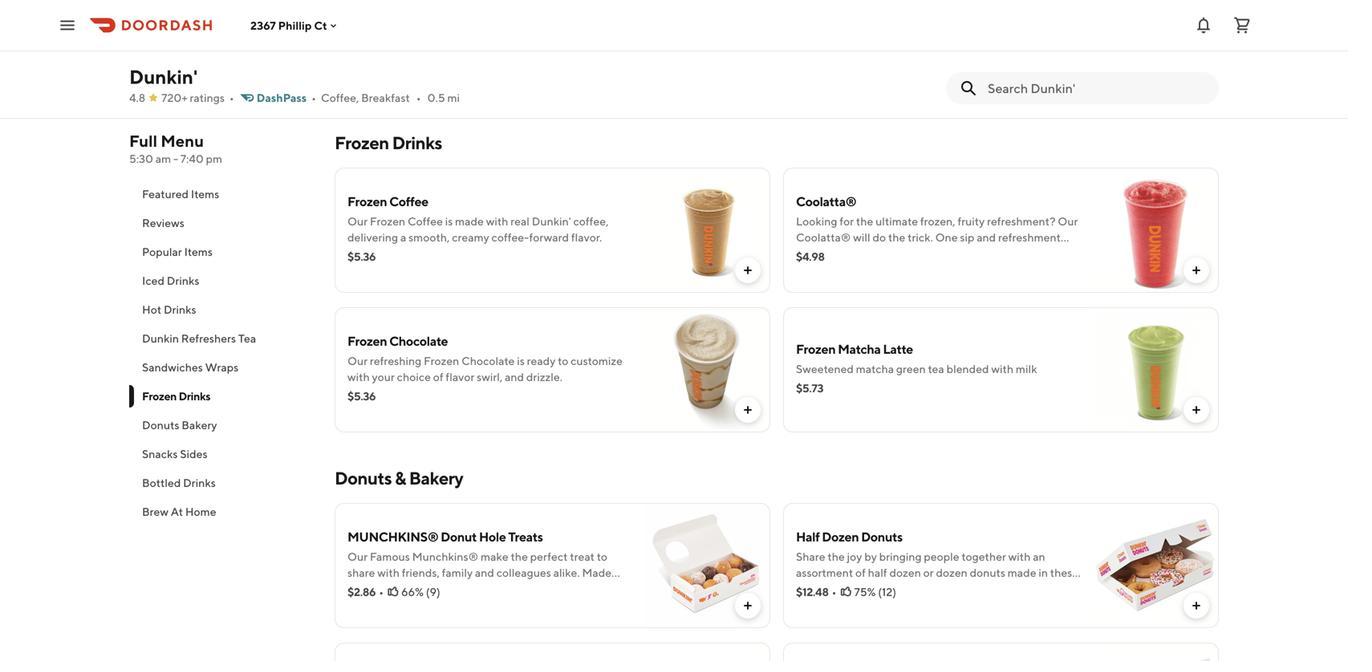 Task type: locate. For each thing, give the bounding box(es) containing it.
1 vertical spatial and
[[505, 370, 524, 384]]

frozen
[[335, 132, 389, 153], [348, 194, 387, 209], [370, 215, 405, 228], [348, 334, 387, 349], [796, 342, 836, 357], [424, 354, 459, 368], [142, 390, 177, 403]]

• for $2.86 •
[[379, 586, 384, 599]]

with left your
[[348, 370, 370, 384]]

menu
[[161, 132, 204, 150]]

ct
[[314, 19, 327, 32]]

$5.36 inside frozen coffee our frozen coffee is made with real dunkin' coffee, delivering a smooth, creamy coffee-forward flavor. $5.36
[[348, 250, 376, 263]]

chocolate
[[389, 334, 448, 349], [462, 354, 515, 368]]

for
[[840, 215, 854, 228]]

2367
[[250, 19, 276, 32]]

1 horizontal spatial dunkin'
[[532, 215, 571, 228]]

coolatta® down 'looking'
[[796, 231, 851, 244]]

drinks up the home
[[183, 476, 216, 490]]

1 horizontal spatial donuts
[[335, 468, 392, 489]]

tea
[[928, 362, 945, 376]]

$12.48 •
[[796, 586, 837, 599]]

drinks right hot
[[164, 303, 196, 316]]

snacks sides
[[142, 447, 208, 461]]

with up coffee-
[[486, 215, 508, 228]]

home
[[185, 505, 216, 519]]

delivering
[[348, 231, 398, 244]]

frozen drinks down coffee, breakfast • 0.5 mi
[[335, 132, 442, 153]]

add item to cart image for frozen drinks
[[742, 264, 755, 277]]

(9)
[[426, 586, 440, 599]]

0 vertical spatial and
[[977, 231, 996, 244]]

0 horizontal spatial donuts
[[142, 419, 179, 432]]

1 vertical spatial items
[[184, 245, 213, 258]]

at
[[171, 505, 183, 519]]

2 $5.36 from the top
[[348, 390, 376, 403]]

phillip
[[278, 19, 312, 32]]

add item to cart image for matcha
[[1190, 404, 1203, 417]]

$5.73
[[796, 382, 824, 395]]

0 horizontal spatial bakery
[[182, 419, 217, 432]]

the down ultimate
[[888, 231, 906, 244]]

1 horizontal spatial chocolate
[[462, 354, 515, 368]]

frozen coffee our frozen coffee is made with real dunkin' coffee, delivering a smooth, creamy coffee-forward flavor. $5.36
[[348, 194, 609, 263]]

latte
[[883, 342, 913, 357]]

ultimate
[[876, 215, 918, 228]]

our up refreshment
[[1058, 215, 1078, 228]]

dozen
[[822, 529, 859, 545]]

0 horizontal spatial the
[[856, 215, 874, 228]]

donuts up snacks
[[142, 419, 179, 432]]

frozen drinks up the donuts bakery in the bottom left of the page
[[142, 390, 210, 403]]

frozen matcha latte sweetened matcha green tea blended with milk $5.73
[[796, 342, 1037, 395]]

$5.36 down delivering
[[348, 250, 376, 263]]

1 vertical spatial chocolate
[[462, 354, 515, 368]]

7:40
[[180, 152, 204, 165]]

donuts bakery button
[[129, 411, 315, 440]]

items up reviews button at top left
[[191, 187, 219, 201]]

dunkin refreshers tea
[[142, 332, 256, 345]]

1 horizontal spatial with
[[486, 215, 508, 228]]

snacks
[[142, 447, 178, 461]]

1 vertical spatial is
[[517, 354, 525, 368]]

bakery inside button
[[182, 419, 217, 432]]

add item to cart image
[[742, 264, 755, 277], [1190, 264, 1203, 277], [742, 600, 755, 612]]

is left made
[[445, 215, 453, 228]]

1 horizontal spatial and
[[977, 231, 996, 244]]

coolatta® looking for the ultimate frozen, fruity refreshment? our coolatta® will do the trick. one sip and refreshment begins.
[[796, 194, 1078, 260]]

our left refreshing
[[348, 354, 368, 368]]

coolatta®
[[796, 194, 857, 209], [796, 231, 851, 244]]

the up the "will"
[[856, 215, 874, 228]]

0 vertical spatial items
[[191, 187, 219, 201]]

pm
[[206, 152, 222, 165]]

add item to cart image
[[742, 404, 755, 417], [1190, 404, 1203, 417], [1190, 600, 1203, 612]]

sandwiches wraps
[[142, 361, 239, 374]]

2 horizontal spatial with
[[992, 362, 1014, 376]]

1 $5.36 from the top
[[348, 250, 376, 263]]

frozen drinks
[[335, 132, 442, 153], [142, 390, 210, 403]]

0 vertical spatial donuts
[[142, 419, 179, 432]]

trick.
[[908, 231, 933, 244]]

with
[[486, 215, 508, 228], [992, 362, 1014, 376], [348, 370, 370, 384]]

our for frozen coffee
[[348, 215, 368, 228]]

drinks inside button
[[164, 303, 196, 316]]

0 horizontal spatial and
[[505, 370, 524, 384]]

0 vertical spatial frozen drinks
[[335, 132, 442, 153]]

brew at home button
[[129, 498, 315, 527]]

dunkin' up forward
[[532, 215, 571, 228]]

drinks down popular items
[[167, 274, 199, 287]]

coolatta® up 'looking'
[[796, 194, 857, 209]]

frozen chocolate our refreshing frozen chocolate is ready to customize with your choice of flavor swirl, and drizzle. $5.36
[[348, 334, 623, 403]]

treats
[[508, 529, 543, 545]]

drinks down 0.5 at left
[[392, 132, 442, 153]]

1 vertical spatial coolatta®
[[796, 231, 851, 244]]

bottled drinks
[[142, 476, 216, 490]]

$12.48
[[796, 586, 829, 599]]

0 vertical spatial bakery
[[182, 419, 217, 432]]

2 vertical spatial donuts
[[861, 529, 903, 545]]

1 horizontal spatial the
[[888, 231, 906, 244]]

our inside frozen coffee our frozen coffee is made with real dunkin' coffee, delivering a smooth, creamy coffee-forward flavor. $5.36
[[348, 215, 368, 228]]

1 vertical spatial $5.36
[[348, 390, 376, 403]]

$5.36 for frozen coffee
[[348, 250, 376, 263]]

items right popular
[[184, 245, 213, 258]]

bakery right &
[[409, 468, 463, 489]]

popular items button
[[129, 238, 315, 266]]

$5.36 down your
[[348, 390, 376, 403]]

66%
[[401, 586, 424, 599]]

donut
[[441, 529, 477, 545]]

and right swirl,
[[505, 370, 524, 384]]

1 horizontal spatial is
[[517, 354, 525, 368]]

of
[[433, 370, 444, 384]]

1 horizontal spatial frozen drinks
[[335, 132, 442, 153]]

chocolate up refreshing
[[389, 334, 448, 349]]

choice
[[397, 370, 431, 384]]

75%
[[854, 586, 876, 599]]

hot drinks
[[142, 303, 196, 316]]

coffee up smooth,
[[408, 215, 443, 228]]

flavor.
[[571, 231, 602, 244]]

$5.36
[[348, 250, 376, 263], [348, 390, 376, 403]]

0 horizontal spatial with
[[348, 370, 370, 384]]

brew
[[142, 505, 169, 519]]

0 vertical spatial $5.36
[[348, 250, 376, 263]]

0 horizontal spatial is
[[445, 215, 453, 228]]

and inside frozen chocolate our refreshing frozen chocolate is ready to customize with your choice of flavor swirl, and drizzle. $5.36
[[505, 370, 524, 384]]

full
[[129, 132, 157, 150]]

0 horizontal spatial frozen drinks
[[142, 390, 210, 403]]

the
[[856, 215, 874, 228], [888, 231, 906, 244]]

our inside frozen chocolate our refreshing frozen chocolate is ready to customize with your choice of flavor swirl, and drizzle. $5.36
[[348, 354, 368, 368]]

0 vertical spatial the
[[856, 215, 874, 228]]

blended
[[947, 362, 989, 376]]

1 vertical spatial donuts
[[335, 468, 392, 489]]

donuts right dozen
[[861, 529, 903, 545]]

do
[[873, 231, 886, 244]]

$5.36 inside frozen chocolate our refreshing frozen chocolate is ready to customize with your choice of flavor swirl, and drizzle. $5.36
[[348, 390, 376, 403]]

$2.86 •
[[348, 586, 384, 599]]

0 vertical spatial coffee
[[389, 194, 428, 209]]

our up delivering
[[348, 215, 368, 228]]

with inside frozen coffee our frozen coffee is made with real dunkin' coffee, delivering a smooth, creamy coffee-forward flavor. $5.36
[[486, 215, 508, 228]]

0 vertical spatial coolatta®
[[796, 194, 857, 209]]

1 vertical spatial dunkin'
[[532, 215, 571, 228]]

• for dashpass •
[[312, 91, 316, 104]]

and right sip
[[977, 231, 996, 244]]

open menu image
[[58, 16, 77, 35]]

0 vertical spatial is
[[445, 215, 453, 228]]

snacks sides button
[[129, 440, 315, 469]]

donuts left &
[[335, 468, 392, 489]]

$2.86
[[348, 586, 376, 599]]

• right $2.86 at bottom left
[[379, 586, 384, 599]]

our
[[348, 215, 368, 228], [1058, 215, 1078, 228], [348, 354, 368, 368]]

refreshment
[[999, 231, 1061, 244]]

and inside coolatta® looking for the ultimate frozen, fruity refreshment? our coolatta® will do the trick. one sip and refreshment begins.
[[977, 231, 996, 244]]

and
[[977, 231, 996, 244], [505, 370, 524, 384]]

donuts for donuts bakery
[[142, 419, 179, 432]]

real
[[511, 215, 530, 228]]

• right $12.48
[[832, 586, 837, 599]]

frozen,
[[921, 215, 956, 228]]

0 vertical spatial chocolate
[[389, 334, 448, 349]]

dunkin' up 720+
[[129, 65, 198, 88]]

coffee up a
[[389, 194, 428, 209]]

items
[[191, 187, 219, 201], [184, 245, 213, 258]]

1 coolatta® from the top
[[796, 194, 857, 209]]

donuts inside the "donuts bakery" button
[[142, 419, 179, 432]]

chocolate up swirl,
[[462, 354, 515, 368]]

5:30
[[129, 152, 153, 165]]

720+
[[161, 91, 188, 104]]

drinks for the bottled drinks button
[[183, 476, 216, 490]]

coffee, breakfast • 0.5 mi
[[321, 91, 460, 104]]

•
[[229, 91, 234, 104], [312, 91, 316, 104], [416, 91, 421, 104], [379, 586, 384, 599], [832, 586, 837, 599]]

dunkin'
[[129, 65, 198, 88], [532, 215, 571, 228]]

• left coffee,
[[312, 91, 316, 104]]

bakery up the "sides"
[[182, 419, 217, 432]]

milk
[[1016, 362, 1037, 376]]

with left milk on the right bottom
[[992, 362, 1014, 376]]

2 horizontal spatial donuts
[[861, 529, 903, 545]]

with inside frozen matcha latte sweetened matcha green tea blended with milk $5.73
[[992, 362, 1014, 376]]

$5.36 for frozen chocolate
[[348, 390, 376, 403]]

munchkins® donut hole treats image
[[645, 503, 771, 628]]

0 vertical spatial dunkin'
[[129, 65, 198, 88]]

donuts bakery
[[142, 419, 217, 432]]

4.8
[[129, 91, 145, 104]]

• left 0.5 at left
[[416, 91, 421, 104]]

0 horizontal spatial dunkin'
[[129, 65, 198, 88]]

2367 phillip ct button
[[250, 19, 340, 32]]

1 horizontal spatial bakery
[[409, 468, 463, 489]]

is left the ready
[[517, 354, 525, 368]]

featured items button
[[129, 180, 315, 209]]



Task type: vqa. For each thing, say whether or not it's contained in the screenshot.
Items associated with Featured Items
yes



Task type: describe. For each thing, give the bounding box(es) containing it.
half dozen donuts image
[[1094, 503, 1219, 628]]

dashpass
[[257, 91, 307, 104]]

breakfast
[[361, 91, 410, 104]]

sip
[[960, 231, 975, 244]]

-
[[173, 152, 178, 165]]

• for $12.48 •
[[832, 586, 837, 599]]

0 horizontal spatial chocolate
[[389, 334, 448, 349]]

720+ ratings •
[[161, 91, 234, 104]]

one
[[936, 231, 958, 244]]

66% (9)
[[401, 586, 440, 599]]

half
[[796, 529, 820, 545]]

dunkin
[[142, 332, 179, 345]]

smooth,
[[409, 231, 450, 244]]

popular
[[142, 245, 182, 258]]

flavor
[[446, 370, 475, 384]]

forward
[[529, 231, 569, 244]]

iced drinks
[[142, 274, 199, 287]]

dashpass •
[[257, 91, 316, 104]]

to
[[558, 354, 569, 368]]

&
[[395, 468, 406, 489]]

frozen inside frozen matcha latte sweetened matcha green tea blended with milk $5.73
[[796, 342, 836, 357]]

your
[[372, 370, 395, 384]]

reviews
[[142, 216, 184, 230]]

dozen donuts image
[[1094, 643, 1219, 661]]

0.5
[[428, 91, 445, 104]]

popular items
[[142, 245, 213, 258]]

sandwiches wraps button
[[129, 353, 315, 382]]

1 vertical spatial the
[[888, 231, 906, 244]]

(12)
[[878, 586, 897, 599]]

and for coolatta®
[[977, 231, 996, 244]]

frozen chocolate image
[[645, 307, 771, 433]]

coffee,
[[573, 215, 609, 228]]

iced
[[142, 274, 165, 287]]

begins.
[[796, 247, 833, 260]]

items for popular items
[[184, 245, 213, 258]]

1 vertical spatial frozen drinks
[[142, 390, 210, 403]]

hot
[[142, 303, 161, 316]]

creamy
[[452, 231, 489, 244]]

full menu 5:30 am - 7:40 pm
[[129, 132, 222, 165]]

Item Search search field
[[988, 79, 1206, 97]]

dunkin refreshers tea button
[[129, 324, 315, 353]]

brew at home
[[142, 505, 216, 519]]

iced drinks button
[[129, 266, 315, 295]]

frozen coffee image
[[645, 168, 771, 293]]

refreshers
[[181, 332, 236, 345]]

coffee,
[[321, 91, 359, 104]]

drinks for iced drinks button at the top left
[[167, 274, 199, 287]]

ratings
[[190, 91, 225, 104]]

dunkin' inside frozen coffee our frozen coffee is made with real dunkin' coffee, delivering a smooth, creamy coffee-forward flavor. $5.36
[[532, 215, 571, 228]]

coffee-
[[492, 231, 529, 244]]

wake-up wrap® - sausage egg and cheese image
[[645, 0, 771, 97]]

2 coolatta® from the top
[[796, 231, 851, 244]]

half dozen donuts
[[796, 529, 903, 545]]

frozen matcha latte image
[[1094, 307, 1219, 433]]

sides
[[180, 447, 208, 461]]

75% (12)
[[854, 586, 897, 599]]

drinks for hot drinks button
[[164, 303, 196, 316]]

will
[[853, 231, 871, 244]]

and for frozen chocolate
[[505, 370, 524, 384]]

is inside frozen coffee our frozen coffee is made with real dunkin' coffee, delivering a smooth, creamy coffee-forward flavor. $5.36
[[445, 215, 453, 228]]

classic donuts image
[[645, 643, 771, 661]]

sandwiches
[[142, 361, 203, 374]]

reviews button
[[129, 209, 315, 238]]

ready
[[527, 354, 556, 368]]

am
[[156, 152, 171, 165]]

our for frozen chocolate
[[348, 354, 368, 368]]

add item to cart image for chocolate
[[742, 404, 755, 417]]

0 items, open order cart image
[[1233, 16, 1252, 35]]

coolatta® image
[[1094, 168, 1219, 293]]

drizzle.
[[526, 370, 563, 384]]

$4.98
[[796, 250, 825, 263]]

items for featured items
[[191, 187, 219, 201]]

hole
[[479, 529, 506, 545]]

refreshment?
[[987, 215, 1056, 228]]

1 vertical spatial coffee
[[408, 215, 443, 228]]

bottled drinks button
[[129, 469, 315, 498]]

add item to cart image for donuts & bakery
[[742, 600, 755, 612]]

tea
[[238, 332, 256, 345]]

matcha
[[856, 362, 894, 376]]

our inside coolatta® looking for the ultimate frozen, fruity refreshment? our coolatta® will do the trick. one sip and refreshment begins.
[[1058, 215, 1078, 228]]

• right "ratings"
[[229, 91, 234, 104]]

green
[[896, 362, 926, 376]]

sweetened
[[796, 362, 854, 376]]

with inside frozen chocolate our refreshing frozen chocolate is ready to customize with your choice of flavor swirl, and drizzle. $5.36
[[348, 370, 370, 384]]

matcha
[[838, 342, 881, 357]]

donuts for donuts & bakery
[[335, 468, 392, 489]]

fruity
[[958, 215, 985, 228]]

1 vertical spatial bakery
[[409, 468, 463, 489]]

wraps
[[205, 361, 239, 374]]

bottled
[[142, 476, 181, 490]]

featured items
[[142, 187, 219, 201]]

2367 phillip ct
[[250, 19, 327, 32]]

mi
[[447, 91, 460, 104]]

donuts & bakery
[[335, 468, 463, 489]]

notification bell image
[[1194, 16, 1214, 35]]

drinks down sandwiches wraps
[[179, 390, 210, 403]]

munchkins® donut hole treats
[[348, 529, 543, 545]]

featured
[[142, 187, 189, 201]]

hot drinks button
[[129, 295, 315, 324]]

customize
[[571, 354, 623, 368]]

is inside frozen chocolate our refreshing frozen chocolate is ready to customize with your choice of flavor swirl, and drizzle. $5.36
[[517, 354, 525, 368]]



